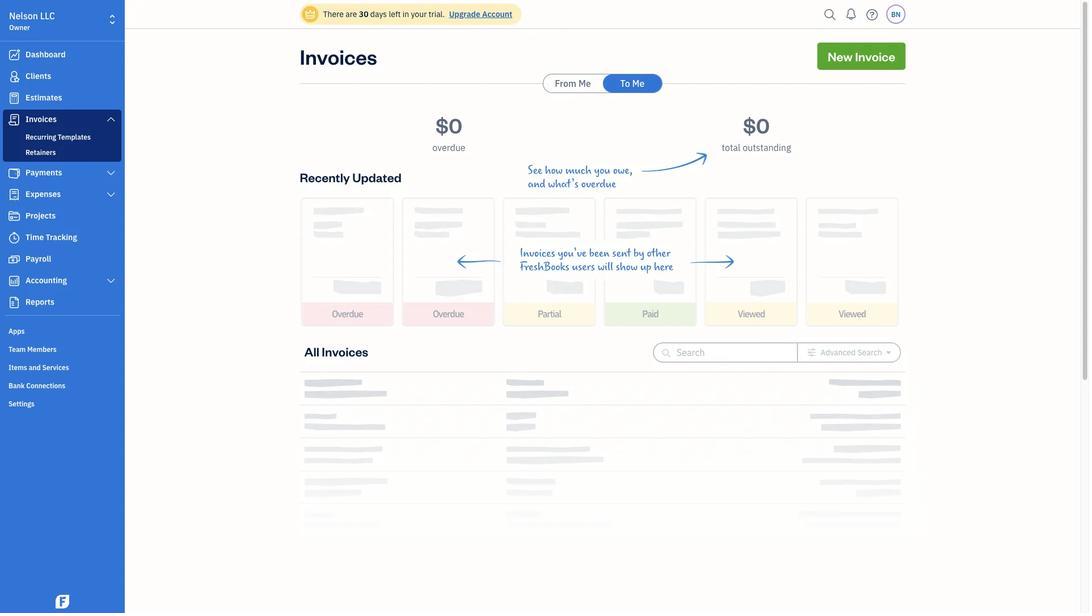 Task type: vqa. For each thing, say whether or not it's contained in the screenshot.
Templates
yes



Task type: locate. For each thing, give the bounding box(es) containing it.
1 horizontal spatial $0
[[744, 111, 770, 138]]

items and services link
[[3, 358, 121, 375]]

and down see at the top left of the page
[[528, 178, 546, 190]]

invoices up freshbooks
[[520, 247, 556, 259]]

recurring templates
[[26, 132, 91, 141]]

time tracking
[[26, 232, 77, 242]]

estimates
[[26, 92, 62, 103]]

1 horizontal spatial viewed
[[839, 308, 867, 320]]

chevron large down image for accounting
[[106, 276, 116, 286]]

all invoices
[[305, 343, 369, 359]]

2 chevron large down image from the top
[[106, 190, 116, 199]]

templates
[[58, 132, 91, 141]]

1 chevron large down image from the top
[[106, 115, 116, 124]]

payroll link
[[3, 249, 121, 270]]

0 horizontal spatial and
[[29, 363, 41, 372]]

1 $0 from the left
[[436, 111, 463, 138]]

chevron large down image up recurring templates link
[[106, 115, 116, 124]]

upgrade
[[449, 9, 481, 19]]

chevron large down image down retainers link on the left of page
[[106, 169, 116, 178]]

chevron large down image down payroll link
[[106, 276, 116, 286]]

Search text field
[[677, 343, 779, 362]]

llc
[[40, 10, 55, 22]]

apps
[[9, 326, 25, 335]]

recurring
[[26, 132, 56, 141]]

bank
[[9, 381, 25, 390]]

accounting link
[[3, 271, 121, 291]]

there
[[323, 9, 344, 19]]

new
[[828, 48, 853, 64]]

2 chevron large down image from the top
[[106, 276, 116, 286]]

and inside main element
[[29, 363, 41, 372]]

by
[[634, 247, 645, 259]]

payments
[[26, 167, 62, 178]]

chevron large down image
[[106, 169, 116, 178], [106, 276, 116, 286]]

and right items on the bottom left
[[29, 363, 41, 372]]

$0
[[436, 111, 463, 138], [744, 111, 770, 138]]

1 horizontal spatial and
[[528, 178, 546, 190]]

freshbooks
[[520, 261, 570, 273]]

$0 for $0 overdue
[[436, 111, 463, 138]]

viewed
[[738, 308, 765, 320], [839, 308, 867, 320]]

expenses link
[[3, 184, 121, 205]]

30
[[359, 9, 369, 19]]

outstanding
[[743, 142, 792, 154]]

1 vertical spatial and
[[29, 363, 41, 372]]

0 vertical spatial chevron large down image
[[106, 169, 116, 178]]

2 $0 from the left
[[744, 111, 770, 138]]

clients link
[[3, 66, 121, 87]]

see how much you owe, and what's overdue
[[528, 164, 633, 190]]

bank connections
[[9, 381, 65, 390]]

owner
[[9, 23, 30, 32]]

recently updated
[[300, 169, 402, 185]]

retainers link
[[5, 145, 119, 159]]

invoices
[[300, 43, 377, 70], [26, 114, 57, 124], [520, 247, 556, 259], [322, 343, 369, 359]]

client image
[[7, 71, 21, 82]]

chevron large down image inside invoices link
[[106, 115, 116, 124]]

from
[[555, 77, 577, 89]]

chevron large down image inside payments link
[[106, 169, 116, 178]]

0 horizontal spatial $0
[[436, 111, 463, 138]]

all
[[305, 343, 320, 359]]

reports
[[26, 297, 54, 307]]

items
[[9, 363, 27, 372]]

time tracking link
[[3, 228, 121, 248]]

me for from me
[[579, 77, 591, 89]]

from me link
[[544, 74, 603, 93]]

invoices inside invoices you've been sent by other freshbooks users will show up here
[[520, 247, 556, 259]]

search image
[[822, 6, 840, 23]]

me
[[579, 77, 591, 89], [633, 77, 645, 89]]

1 chevron large down image from the top
[[106, 169, 116, 178]]

0 vertical spatial and
[[528, 178, 546, 190]]

2 me from the left
[[633, 77, 645, 89]]

invoices up recurring
[[26, 114, 57, 124]]

other
[[647, 247, 671, 259]]

days
[[371, 9, 387, 19]]

me right the to
[[633, 77, 645, 89]]

$0 inside $0 overdue
[[436, 111, 463, 138]]

main element
[[0, 0, 153, 613]]

chevron large down image down payments link
[[106, 190, 116, 199]]

nelson llc owner
[[9, 10, 55, 32]]

chevron large down image
[[106, 115, 116, 124], [106, 190, 116, 199]]

to me
[[621, 77, 645, 89]]

1 me from the left
[[579, 77, 591, 89]]

dashboard
[[26, 49, 66, 60]]

1 horizontal spatial me
[[633, 77, 645, 89]]

your
[[411, 9, 427, 19]]

payments link
[[3, 163, 121, 183]]

invoice
[[856, 48, 896, 64]]

$0 inside $0 total outstanding
[[744, 111, 770, 138]]

are
[[346, 9, 357, 19]]

1 vertical spatial chevron large down image
[[106, 190, 116, 199]]

accounting
[[26, 275, 67, 286]]

invoices inside main element
[[26, 114, 57, 124]]

overdue
[[433, 142, 466, 154], [582, 178, 617, 190], [332, 308, 363, 320], [433, 308, 464, 320]]

projects link
[[3, 206, 121, 226]]

connections
[[26, 381, 65, 390]]

owe,
[[613, 164, 633, 177]]

chevron large down image inside expenses link
[[106, 190, 116, 199]]

me right from
[[579, 77, 591, 89]]

and
[[528, 178, 546, 190], [29, 363, 41, 372]]

new invoice
[[828, 48, 896, 64]]

0 horizontal spatial viewed
[[738, 308, 765, 320]]

invoice image
[[7, 114, 21, 125]]

what's
[[548, 178, 579, 190]]

0 vertical spatial chevron large down image
[[106, 115, 116, 124]]

there are 30 days left in your trial. upgrade account
[[323, 9, 513, 19]]

go to help image
[[864, 6, 882, 23]]

projects
[[26, 210, 56, 221]]

0 horizontal spatial me
[[579, 77, 591, 89]]

1 vertical spatial chevron large down image
[[106, 276, 116, 286]]



Task type: describe. For each thing, give the bounding box(es) containing it.
dashboard image
[[7, 49, 21, 61]]

show
[[616, 261, 638, 273]]

tracking
[[46, 232, 77, 242]]

me for to me
[[633, 77, 645, 89]]

been
[[590, 247, 610, 259]]

chevron large down image for payments
[[106, 169, 116, 178]]

upgrade account link
[[447, 9, 513, 19]]

payment image
[[7, 167, 21, 179]]

new invoice link
[[818, 43, 906, 70]]

$0 overdue
[[433, 111, 466, 154]]

settings link
[[3, 395, 121, 412]]

services
[[42, 363, 69, 372]]

money image
[[7, 254, 21, 265]]

items and services
[[9, 363, 69, 372]]

clients
[[26, 71, 51, 81]]

will
[[598, 261, 614, 273]]

much
[[566, 164, 592, 177]]

paid
[[643, 308, 659, 320]]

$0 total outstanding
[[722, 111, 792, 154]]

how
[[545, 164, 563, 177]]

freshbooks image
[[53, 595, 72, 609]]

here
[[654, 261, 674, 273]]

crown image
[[305, 8, 316, 20]]

sent
[[613, 247, 631, 259]]

trial.
[[429, 9, 445, 19]]

bn
[[892, 10, 901, 19]]

bn button
[[887, 5, 906, 24]]

see
[[528, 164, 543, 177]]

retainers
[[26, 148, 56, 157]]

$0 for $0 total outstanding
[[744, 111, 770, 138]]

recurring templates link
[[5, 130, 119, 144]]

to me link
[[603, 74, 662, 93]]

in
[[403, 9, 409, 19]]

team members link
[[3, 340, 121, 357]]

you've
[[558, 247, 587, 259]]

invoices you've been sent by other freshbooks users will show up here
[[520, 247, 674, 273]]

chart image
[[7, 275, 21, 287]]

to
[[621, 77, 631, 89]]

payroll
[[26, 253, 51, 264]]

account
[[483, 9, 513, 19]]

notifications image
[[843, 3, 861, 26]]

up
[[641, 261, 652, 273]]

1 viewed from the left
[[738, 308, 765, 320]]

updated
[[353, 169, 402, 185]]

dashboard link
[[3, 45, 121, 65]]

overdue inside the see how much you owe, and what's overdue
[[582, 178, 617, 190]]

expense image
[[7, 189, 21, 200]]

time
[[26, 232, 44, 242]]

project image
[[7, 211, 21, 222]]

invoices right 'all'
[[322, 343, 369, 359]]

report image
[[7, 297, 21, 308]]

team
[[9, 345, 26, 354]]

chevron large down image for expenses
[[106, 190, 116, 199]]

invoices down there
[[300, 43, 377, 70]]

you
[[595, 164, 611, 177]]

left
[[389, 9, 401, 19]]

2 viewed from the left
[[839, 308, 867, 320]]

recently
[[300, 169, 350, 185]]

timer image
[[7, 232, 21, 244]]

total
[[722, 142, 741, 154]]

team members
[[9, 345, 57, 354]]

from me
[[555, 77, 591, 89]]

chevron large down image for invoices
[[106, 115, 116, 124]]

and inside the see how much you owe, and what's overdue
[[528, 178, 546, 190]]

settings
[[9, 399, 35, 408]]

members
[[27, 345, 57, 354]]

users
[[572, 261, 595, 273]]

reports link
[[3, 292, 121, 313]]

bank connections link
[[3, 376, 121, 393]]

expenses
[[26, 189, 61, 199]]

estimate image
[[7, 93, 21, 104]]

nelson
[[9, 10, 38, 22]]

apps link
[[3, 322, 121, 339]]

estimates link
[[3, 88, 121, 108]]

invoices link
[[3, 110, 121, 130]]



